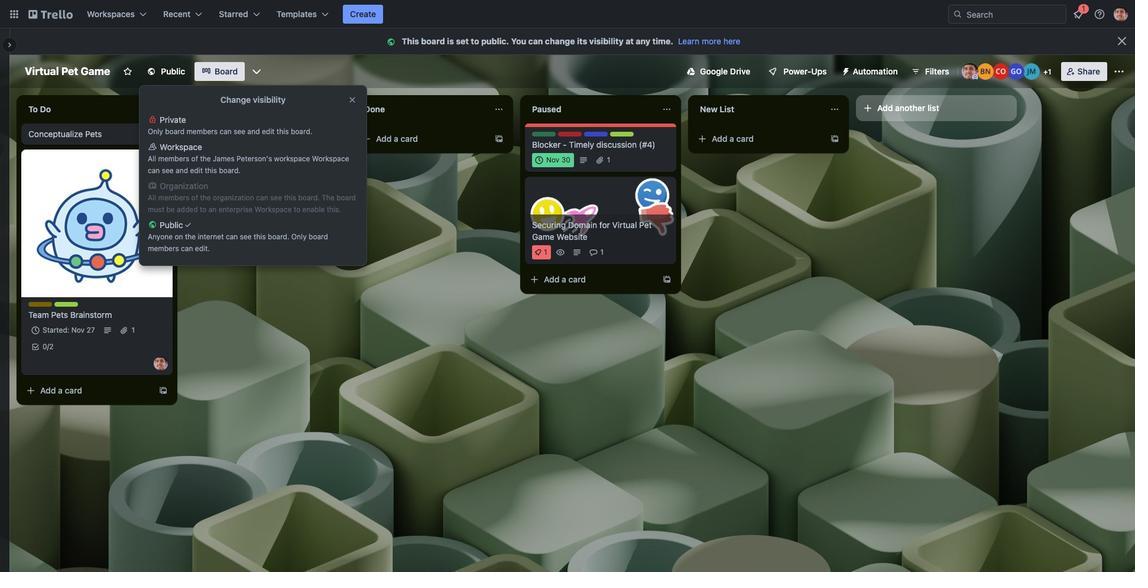 Task type: vqa. For each thing, say whether or not it's contained in the screenshot.
sm icon for Copy
no



Task type: describe. For each thing, give the bounding box(es) containing it.
at
[[626, 36, 634, 46]]

this
[[402, 36, 419, 46]]

sm image for automation
[[836, 62, 853, 79]]

edit inside the all members of the james peterson's workspace workspace can see and edit this board.
[[190, 166, 203, 175]]

power-ups
[[784, 66, 827, 76]]

and inside the all members of the james peterson's workspace workspace can see and edit this board.
[[176, 166, 188, 175]]

blocker - timely discussion (#4)
[[532, 140, 655, 150]]

this.
[[327, 205, 341, 214]]

laugh image
[[631, 174, 673, 217]]

Paused text field
[[525, 100, 655, 119]]

learn
[[678, 36, 700, 46]]

of for organization
[[191, 193, 198, 202]]

add another list
[[877, 103, 939, 113]]

blocker for blocker - timely discussion (#4)
[[532, 140, 561, 150]]

board inside anyone on the internet can see this board. only board members can edit.
[[309, 232, 328, 241]]

team pets brainstorm
[[28, 310, 112, 320]]

game inside securing domain for virtual pet game website
[[532, 232, 554, 242]]

more
[[702, 36, 721, 46]]

game inside board name text field
[[81, 65, 110, 77]]

change visibility
[[220, 95, 286, 105]]

organization
[[160, 181, 208, 191]]

private
[[160, 115, 186, 125]]

color: green, title: "goal" element
[[532, 132, 556, 141]]

board link
[[195, 62, 245, 81]]

color: bold lime, title: "team task" element
[[54, 302, 90, 311]]

started:
[[43, 326, 69, 335]]

of for workspace
[[191, 154, 198, 163]]

+ 1
[[1044, 67, 1052, 76]]

conceptualize pets
[[28, 129, 102, 139]]

an
[[209, 205, 217, 214]]

must
[[148, 205, 164, 214]]

create
[[350, 9, 376, 19]]

enterprise
[[219, 205, 253, 214]]

card for paused
[[569, 274, 586, 284]]

switch to… image
[[8, 8, 20, 20]]

all members of the organization can see this board. the board must be added to an enterprise workspace to enable this.
[[148, 193, 356, 214]]

can right internet
[[226, 232, 238, 241]]

1 right jeremy miller (jeremymiller198) icon
[[1048, 67, 1052, 76]]

Search field
[[963, 5, 1066, 23]]

timely
[[569, 140, 594, 150]]

securing domain for virtual pet game website link
[[532, 219, 669, 243]]

jeremy miller (jeremymiller198) image
[[1023, 63, 1040, 80]]

google drive
[[700, 66, 750, 76]]

share button
[[1061, 62, 1107, 81]]

add a card for to do
[[40, 385, 82, 396]]

color: bold lime, title: none image
[[610, 132, 634, 137]]

blocker - timely discussion (#4) link
[[532, 139, 669, 151]]

add a card for new list
[[712, 134, 754, 144]]

30
[[561, 155, 570, 164]]

create from template… image
[[830, 134, 840, 144]]

board. inside the all members of the james peterson's workspace workspace can see and edit this board.
[[219, 166, 241, 175]]

task
[[75, 302, 90, 311]]

see inside anyone on the internet can see this board. only board members can edit.
[[240, 232, 252, 241]]

2
[[49, 342, 53, 351]]

power-
[[784, 66, 811, 76]]

workspace inside all members of the organization can see this board. the board must be added to an enterprise workspace to enable this.
[[255, 205, 292, 214]]

securing domain for virtual pet game website
[[532, 220, 652, 242]]

color: yellow, title: none image
[[28, 302, 52, 307]]

a for to do
[[58, 385, 63, 396]]

virtual inside board name text field
[[25, 65, 59, 77]]

only board members can see and edit this board.
[[148, 127, 312, 136]]

create button
[[343, 5, 383, 24]]

add a card button down develop the pet space™️ link
[[189, 151, 322, 170]]

google drive button
[[680, 62, 758, 81]]

change
[[220, 95, 251, 105]]

add inside button
[[877, 103, 893, 113]]

members inside all members of the organization can see this board. the board must be added to an enterprise workspace to enable this.
[[158, 193, 189, 202]]

0 horizontal spatial only
[[148, 127, 163, 136]]

workspace inside the all members of the james peterson's workspace workspace can see and edit this board.
[[312, 154, 349, 163]]

members inside the all members of the james peterson's workspace workspace can see and edit this board.
[[158, 154, 189, 163]]

0 vertical spatial edit
[[262, 127, 275, 136]]

fyi
[[584, 132, 595, 141]]

starred button
[[212, 5, 267, 24]]

brainstorm
[[70, 310, 112, 320]]

card for new list
[[736, 134, 754, 144]]

0 horizontal spatial james peterson (jamespeterson93) image
[[962, 63, 978, 80]]

add another list button
[[856, 95, 1017, 121]]

board. inside anyone on the internet can see this board. only board members can edit.
[[268, 232, 289, 241]]

can right you
[[528, 36, 543, 46]]

develop
[[196, 129, 227, 139]]

members inside anyone on the internet can see this board. only board members can edit.
[[148, 244, 179, 253]]

a for done
[[394, 134, 398, 144]]

create from template… image for paused
[[662, 275, 672, 284]]

the
[[322, 193, 335, 202]]

christina overa (christinaovera) image
[[993, 63, 1009, 80]]

can inside all members of the organization can see this board. the board must be added to an enterprise workspace to enable this.
[[256, 193, 268, 202]]

can inside the all members of the james peterson's workspace workspace can see and edit this board.
[[148, 166, 160, 175]]

see inside all members of the organization can see this board. the board must be added to an enterprise workspace to enable this.
[[270, 193, 282, 202]]

discussion
[[596, 140, 637, 150]]

primary element
[[0, 0, 1135, 28]]

pet inside securing domain for virtual pet game website
[[639, 220, 652, 230]]

public inside button
[[161, 66, 185, 76]]

0
[[43, 342, 47, 351]]

share
[[1078, 66, 1100, 76]]

gary orlando (garyorlando) image
[[1008, 63, 1024, 80]]

space™️
[[259, 129, 290, 139]]

1 vertical spatial nov
[[71, 326, 85, 335]]

ben nelson (bennelson96) image
[[977, 63, 994, 80]]

close popover image
[[348, 95, 357, 105]]

pets for conceptualize
[[85, 129, 102, 139]]

securing
[[532, 220, 566, 230]]

this inside all members of the organization can see this board. the board must be added to an enterprise workspace to enable this.
[[284, 193, 296, 202]]

workspace
[[274, 154, 310, 163]]

can down on
[[181, 244, 193, 253]]

team pets brainstorm link
[[28, 309, 166, 321]]

list
[[928, 103, 939, 113]]

for
[[599, 220, 610, 230]]

add down develop
[[208, 155, 224, 165]]

workspaces button
[[80, 5, 154, 24]]

conceptualize
[[28, 129, 83, 139]]

learn more here link
[[673, 36, 741, 46]]

started: nov 27
[[43, 326, 95, 335]]

blocker fyi
[[558, 132, 595, 141]]

public button
[[140, 62, 192, 81]]

Done text field
[[357, 100, 487, 119]]

1 horizontal spatial james peterson (jamespeterson93) image
[[1114, 7, 1128, 21]]

this board is set to public. you can change its visibility at any time. learn more here
[[402, 36, 741, 46]]

another
[[895, 103, 926, 113]]

New List text field
[[693, 100, 823, 119]]

starred
[[219, 9, 248, 19]]

add a card button for done
[[357, 129, 490, 148]]

-
[[563, 140, 567, 150]]

list
[[720, 104, 734, 114]]

0 / 2
[[43, 342, 53, 351]]

is
[[447, 36, 454, 46]]

this member is an admin of this board. image
[[972, 74, 978, 80]]

all for organization
[[148, 193, 156, 202]]

website
[[557, 232, 588, 242]]

new list
[[700, 104, 734, 114]]

james peterson (jamespeterson93) image
[[154, 357, 168, 371]]



Task type: locate. For each thing, give the bounding box(es) containing it.
can up "james"
[[220, 127, 232, 136]]

blocker up nov 30 checkbox
[[532, 140, 561, 150]]

all inside the all members of the james peterson's workspace workspace can see and edit this board.
[[148, 154, 156, 163]]

1 vertical spatial of
[[191, 193, 198, 202]]

add down the website
[[544, 274, 560, 284]]

1 horizontal spatial and
[[247, 127, 260, 136]]

nov left "30"
[[546, 155, 559, 164]]

internet
[[198, 232, 224, 241]]

0 horizontal spatial virtual
[[25, 65, 59, 77]]

1 horizontal spatial team
[[54, 302, 73, 311]]

add a card down the website
[[544, 274, 586, 284]]

0 horizontal spatial workspace
[[160, 142, 202, 152]]

1 vertical spatial pet
[[244, 129, 257, 139]]

develop the pet space™️
[[196, 129, 290, 139]]

sm image for this board is set to public. you can change its visibility at any time.
[[385, 36, 402, 48]]

filters button
[[907, 62, 953, 81]]

0 vertical spatial of
[[191, 154, 198, 163]]

paused
[[532, 104, 561, 114]]

board left is
[[421, 36, 445, 46]]

1 horizontal spatial visibility
[[589, 36, 624, 46]]

0 horizontal spatial game
[[81, 65, 110, 77]]

add
[[877, 103, 893, 113], [376, 134, 392, 144], [712, 134, 728, 144], [208, 155, 224, 165], [544, 274, 560, 284], [40, 385, 56, 396]]

(#4)
[[639, 140, 655, 150]]

team down color: yellow, title: none icon
[[28, 310, 49, 320]]

1 vertical spatial and
[[176, 166, 188, 175]]

add a card button for paused
[[525, 270, 657, 289]]

team task
[[54, 302, 90, 311]]

0 horizontal spatial team
[[28, 310, 49, 320]]

anyone
[[148, 232, 173, 241]]

added
[[177, 205, 198, 214]]

0 vertical spatial and
[[247, 127, 260, 136]]

and up organization
[[176, 166, 188, 175]]

1 vertical spatial only
[[291, 232, 307, 241]]

domain
[[568, 220, 597, 230]]

sm image inside automation button
[[836, 62, 853, 79]]

workspace right workspace
[[312, 154, 349, 163]]

0 vertical spatial public
[[161, 66, 185, 76]]

team
[[54, 302, 73, 311], [28, 310, 49, 320]]

conceptualize pets link
[[28, 128, 166, 140]]

james peterson (jamespeterson93) image
[[1114, 7, 1128, 21], [962, 63, 978, 80]]

0 vertical spatial pets
[[85, 129, 102, 139]]

2 vertical spatial pet
[[639, 220, 652, 230]]

workspace down private
[[160, 142, 202, 152]]

see right develop
[[234, 127, 245, 136]]

add a card button for new list
[[693, 129, 825, 148]]

of up added at the left top of page
[[191, 193, 198, 202]]

sm image
[[385, 36, 402, 48], [836, 62, 853, 79]]

enable
[[302, 205, 325, 214]]

can up organization
[[148, 166, 160, 175]]

board. right 'space™️'
[[291, 127, 312, 136]]

1 horizontal spatial edit
[[262, 127, 275, 136]]

board inside all members of the organization can see this board. the board must be added to an enterprise workspace to enable this.
[[336, 193, 356, 202]]

see inside the all members of the james peterson's workspace workspace can see and edit this board.
[[162, 166, 174, 175]]

this inside anyone on the internet can see this board. only board members can edit.
[[254, 232, 266, 241]]

0 vertical spatial workspace
[[160, 142, 202, 152]]

1 vertical spatial sm image
[[836, 62, 853, 79]]

add for done
[[376, 134, 392, 144]]

workspace
[[160, 142, 202, 152], [312, 154, 349, 163], [255, 205, 292, 214]]

1 vertical spatial pets
[[51, 310, 68, 320]]

2 horizontal spatial to
[[471, 36, 479, 46]]

star or unstar board image
[[123, 67, 133, 76]]

0 vertical spatial only
[[148, 127, 163, 136]]

set
[[456, 36, 469, 46]]

1 horizontal spatial pet
[[244, 129, 257, 139]]

automation button
[[836, 62, 905, 81]]

edit up organization
[[190, 166, 203, 175]]

members up be
[[158, 193, 189, 202]]

the right develop
[[230, 129, 242, 139]]

sm image right ups
[[836, 62, 853, 79]]

0 horizontal spatial visibility
[[253, 95, 286, 105]]

nov inside nov 30 checkbox
[[546, 155, 559, 164]]

board up this.
[[336, 193, 356, 202]]

open information menu image
[[1094, 8, 1106, 20]]

1 down securing
[[544, 248, 547, 257]]

james
[[213, 154, 235, 163]]

create from template… image for to do
[[158, 386, 168, 396]]

+
[[1044, 67, 1048, 76]]

to right "set" at top left
[[471, 36, 479, 46]]

members up organization
[[158, 154, 189, 163]]

add for paused
[[544, 274, 560, 284]]

sm image left is
[[385, 36, 402, 48]]

0 horizontal spatial to
[[200, 205, 207, 214]]

0 vertical spatial sm image
[[385, 36, 402, 48]]

add down the 0 / 2
[[40, 385, 56, 396]]

do
[[40, 104, 51, 114]]

show menu image
[[1113, 66, 1125, 77]]

virtual pet game
[[25, 65, 110, 77]]

pet down laugh 'image'
[[639, 220, 652, 230]]

this down "james"
[[205, 166, 217, 175]]

1 down "team pets brainstorm" link at the left bottom of page
[[132, 326, 135, 335]]

1 horizontal spatial nov
[[546, 155, 559, 164]]

be
[[166, 205, 175, 214]]

this up workspace
[[277, 127, 289, 136]]

board. down "james"
[[219, 166, 241, 175]]

board. down all members of the organization can see this board. the board must be added to an enterprise workspace to enable this.
[[268, 232, 289, 241]]

only down enable
[[291, 232, 307, 241]]

and up peterson's
[[247, 127, 260, 136]]

nov 30
[[546, 155, 570, 164]]

add a card button down done text field
[[357, 129, 490, 148]]

1 horizontal spatial sm image
[[836, 62, 853, 79]]

on
[[175, 232, 183, 241]]

0 vertical spatial virtual
[[25, 65, 59, 77]]

add for to do
[[40, 385, 56, 396]]

all for workspace
[[148, 154, 156, 163]]

card for to do
[[65, 385, 82, 396]]

board down enable
[[309, 232, 328, 241]]

drive
[[730, 66, 750, 76]]

anyone on the internet can see this board. only board members can edit.
[[148, 232, 328, 253]]

all members of the james peterson's workspace workspace can see and edit this board.
[[148, 154, 349, 175]]

1 horizontal spatial workspace
[[255, 205, 292, 214]]

automation
[[853, 66, 898, 76]]

virtual up to do
[[25, 65, 59, 77]]

1 of from the top
[[191, 154, 198, 163]]

0 vertical spatial nov
[[546, 155, 559, 164]]

0 horizontal spatial and
[[176, 166, 188, 175]]

add a card button
[[357, 129, 490, 148], [693, 129, 825, 148], [189, 151, 322, 170], [525, 270, 657, 289], [21, 381, 154, 400]]

add a card
[[376, 134, 418, 144], [712, 134, 754, 144], [208, 155, 250, 165], [544, 274, 586, 284], [40, 385, 82, 396]]

game
[[81, 65, 110, 77], [532, 232, 554, 242]]

you
[[511, 36, 526, 46]]

1 vertical spatial james peterson (jamespeterson93) image
[[962, 63, 978, 80]]

0 vertical spatial visibility
[[589, 36, 624, 46]]

workspace right enterprise
[[255, 205, 292, 214]]

create from template… image for done
[[494, 134, 504, 144]]

pet up to do text box
[[61, 65, 78, 77]]

pet left 'space™️'
[[244, 129, 257, 139]]

blocker for blocker fyi
[[558, 132, 584, 141]]

the right on
[[185, 232, 196, 241]]

/
[[47, 342, 49, 351]]

edit.
[[195, 244, 210, 253]]

1 vertical spatial game
[[532, 232, 554, 242]]

add a card button down the website
[[525, 270, 657, 289]]

templates
[[277, 9, 317, 19]]

visibility left "at"
[[589, 36, 624, 46]]

add for new list
[[712, 134, 728, 144]]

to left enable
[[294, 205, 301, 214]]

board
[[215, 66, 238, 76]]

this left the
[[284, 193, 296, 202]]

add a card for paused
[[544, 274, 586, 284]]

of inside the all members of the james peterson's workspace workspace can see and edit this board.
[[191, 154, 198, 163]]

to
[[28, 104, 38, 114]]

1 horizontal spatial pets
[[85, 129, 102, 139]]

nov left 27
[[71, 326, 85, 335]]

pet inside board name text field
[[61, 65, 78, 77]]

add a card button for to do
[[21, 381, 154, 400]]

0 horizontal spatial edit
[[190, 166, 203, 175]]

workspaces
[[87, 9, 135, 19]]

0 vertical spatial james peterson (jamespeterson93) image
[[1114, 7, 1128, 21]]

add a card down done
[[376, 134, 418, 144]]

board down private
[[165, 127, 184, 136]]

a for paused
[[562, 274, 566, 284]]

board. inside all members of the organization can see this board. the board must be added to an enterprise workspace to enable this.
[[298, 193, 320, 202]]

only inside anyone on the internet can see this board. only board members can edit.
[[291, 232, 307, 241]]

public right star or unstar board image
[[161, 66, 185, 76]]

pets up 'started:'
[[51, 310, 68, 320]]

edit up peterson's
[[262, 127, 275, 136]]

0 horizontal spatial sm image
[[385, 36, 402, 48]]

only down private
[[148, 127, 163, 136]]

pet
[[61, 65, 78, 77], [244, 129, 257, 139], [639, 220, 652, 230]]

1 vertical spatial edit
[[190, 166, 203, 175]]

this down all members of the organization can see this board. the board must be added to an enterprise workspace to enable this.
[[254, 232, 266, 241]]

1 horizontal spatial to
[[294, 205, 301, 214]]

team for team task
[[54, 302, 73, 311]]

board. up enable
[[298, 193, 320, 202]]

add a card for done
[[376, 134, 418, 144]]

the inside the all members of the james peterson's workspace workspace can see and edit this board.
[[200, 154, 211, 163]]

search image
[[953, 9, 963, 19]]

the
[[230, 129, 242, 139], [200, 154, 211, 163], [200, 193, 211, 202], [185, 232, 196, 241]]

2 horizontal spatial pet
[[639, 220, 652, 230]]

nov
[[546, 155, 559, 164], [71, 326, 85, 335]]

add down new list at the right top of the page
[[712, 134, 728, 144]]

1 notification image
[[1071, 7, 1086, 21]]

0 vertical spatial all
[[148, 154, 156, 163]]

back to home image
[[28, 5, 73, 24]]

its
[[577, 36, 587, 46]]

see down workspace
[[270, 193, 282, 202]]

templates button
[[269, 5, 336, 24]]

can
[[528, 36, 543, 46], [220, 127, 232, 136], [148, 166, 160, 175], [256, 193, 268, 202], [226, 232, 238, 241], [181, 244, 193, 253]]

change
[[545, 36, 575, 46]]

board
[[421, 36, 445, 46], [165, 127, 184, 136], [336, 193, 356, 202], [309, 232, 328, 241]]

2 of from the top
[[191, 193, 198, 202]]

1 down blocker - timely discussion (#4) link
[[607, 155, 610, 164]]

card for done
[[401, 134, 418, 144]]

1 vertical spatial virtual
[[612, 220, 637, 230]]

recent button
[[156, 5, 209, 24]]

a for new list
[[730, 134, 734, 144]]

virtual
[[25, 65, 59, 77], [612, 220, 637, 230]]

the inside all members of the organization can see this board. the board must be added to an enterprise workspace to enable this.
[[200, 193, 211, 202]]

of left "james"
[[191, 154, 198, 163]]

1 horizontal spatial game
[[532, 232, 554, 242]]

see
[[234, 127, 245, 136], [162, 166, 174, 175], [270, 193, 282, 202], [240, 232, 252, 241]]

customize views image
[[251, 66, 263, 77]]

1 vertical spatial visibility
[[253, 95, 286, 105]]

filters
[[925, 66, 949, 76]]

2 all from the top
[[148, 193, 156, 202]]

2 vertical spatial workspace
[[255, 205, 292, 214]]

add a card down only board members can see and edit this board.
[[208, 155, 250, 165]]

ups
[[811, 66, 827, 76]]

1 vertical spatial workspace
[[312, 154, 349, 163]]

all inside all members of the organization can see this board. the board must be added to an enterprise workspace to enable this.
[[148, 193, 156, 202]]

1
[[1048, 67, 1052, 76], [607, 155, 610, 164], [544, 248, 547, 257], [600, 248, 604, 257], [132, 326, 135, 335]]

add a card button down new list text box
[[693, 129, 825, 148]]

to left "an"
[[200, 205, 207, 214]]

public.
[[481, 36, 509, 46]]

of inside all members of the organization can see this board. the board must be added to an enterprise workspace to enable this.
[[191, 193, 198, 202]]

0 vertical spatial pet
[[61, 65, 78, 77]]

0 horizontal spatial nov
[[71, 326, 85, 335]]

team left task
[[54, 302, 73, 311]]

visibility
[[589, 36, 624, 46], [253, 95, 286, 105]]

pets for team
[[51, 310, 68, 320]]

time.
[[652, 36, 673, 46]]

the up "an"
[[200, 193, 211, 202]]

1 vertical spatial all
[[148, 193, 156, 202]]

1 horizontal spatial only
[[291, 232, 307, 241]]

1 vertical spatial public
[[160, 220, 183, 230]]

create from template… image
[[494, 134, 504, 144], [326, 155, 336, 165], [662, 275, 672, 284], [158, 386, 168, 396]]

done
[[364, 104, 385, 114]]

recent
[[163, 9, 191, 19]]

pets down to do text box
[[85, 129, 102, 139]]

0 horizontal spatial pets
[[51, 310, 68, 320]]

To Do text field
[[21, 100, 151, 119]]

virtual right for
[[612, 220, 637, 230]]

game down securing
[[532, 232, 554, 242]]

and
[[247, 127, 260, 136], [176, 166, 188, 175]]

add a card button down 2
[[21, 381, 154, 400]]

google
[[700, 66, 728, 76]]

Board name text field
[[19, 62, 116, 81]]

board.
[[291, 127, 312, 136], [219, 166, 241, 175], [298, 193, 320, 202], [268, 232, 289, 241]]

add a card down 2
[[40, 385, 82, 396]]

organization
[[213, 193, 254, 202]]

the left "james"
[[200, 154, 211, 163]]

the inside anyone on the internet can see this board. only board members can edit.
[[185, 232, 196, 241]]

blocker left fyi
[[558, 132, 584, 141]]

see down enterprise
[[240, 232, 252, 241]]

here
[[724, 36, 741, 46]]

1 down securing domain for virtual pet game website link
[[600, 248, 604, 257]]

any
[[636, 36, 650, 46]]

team for team pets brainstorm
[[28, 310, 49, 320]]

can right 'organization' on the left of page
[[256, 193, 268, 202]]

develop the pet space™️ link
[[196, 128, 333, 140]]

1 all from the top
[[148, 154, 156, 163]]

see up organization
[[162, 166, 174, 175]]

this inside the all members of the james peterson's workspace workspace can see and edit this board.
[[205, 166, 217, 175]]

virtual inside securing domain for virtual pet game website
[[612, 220, 637, 230]]

add left another
[[877, 103, 893, 113]]

james peterson (jamespeterson93) image left "christina overa (christinaovera)" icon
[[962, 63, 978, 80]]

color: red, title: "blocker" element
[[558, 132, 584, 141]]

Nov 30 checkbox
[[532, 153, 574, 167]]

visibility down customize views image
[[253, 95, 286, 105]]

0 horizontal spatial pet
[[61, 65, 78, 77]]

add down done
[[376, 134, 392, 144]]

a
[[394, 134, 398, 144], [730, 134, 734, 144], [226, 155, 231, 165], [562, 274, 566, 284], [58, 385, 63, 396]]

james peterson (jamespeterson93) image right open information menu image
[[1114, 7, 1128, 21]]

members up "james"
[[186, 127, 218, 136]]

2 horizontal spatial workspace
[[312, 154, 349, 163]]

edit
[[262, 127, 275, 136], [190, 166, 203, 175]]

all
[[148, 154, 156, 163], [148, 193, 156, 202]]

add a card down list
[[712, 134, 754, 144]]

1 horizontal spatial virtual
[[612, 220, 637, 230]]

members down anyone
[[148, 244, 179, 253]]

power-ups button
[[760, 62, 834, 81]]

0 vertical spatial game
[[81, 65, 110, 77]]

game left star or unstar board image
[[81, 65, 110, 77]]

to do
[[28, 104, 51, 114]]

google drive icon image
[[687, 67, 695, 76]]

color: blue, title: "fyi" element
[[584, 132, 608, 141]]

public up on
[[160, 220, 183, 230]]



